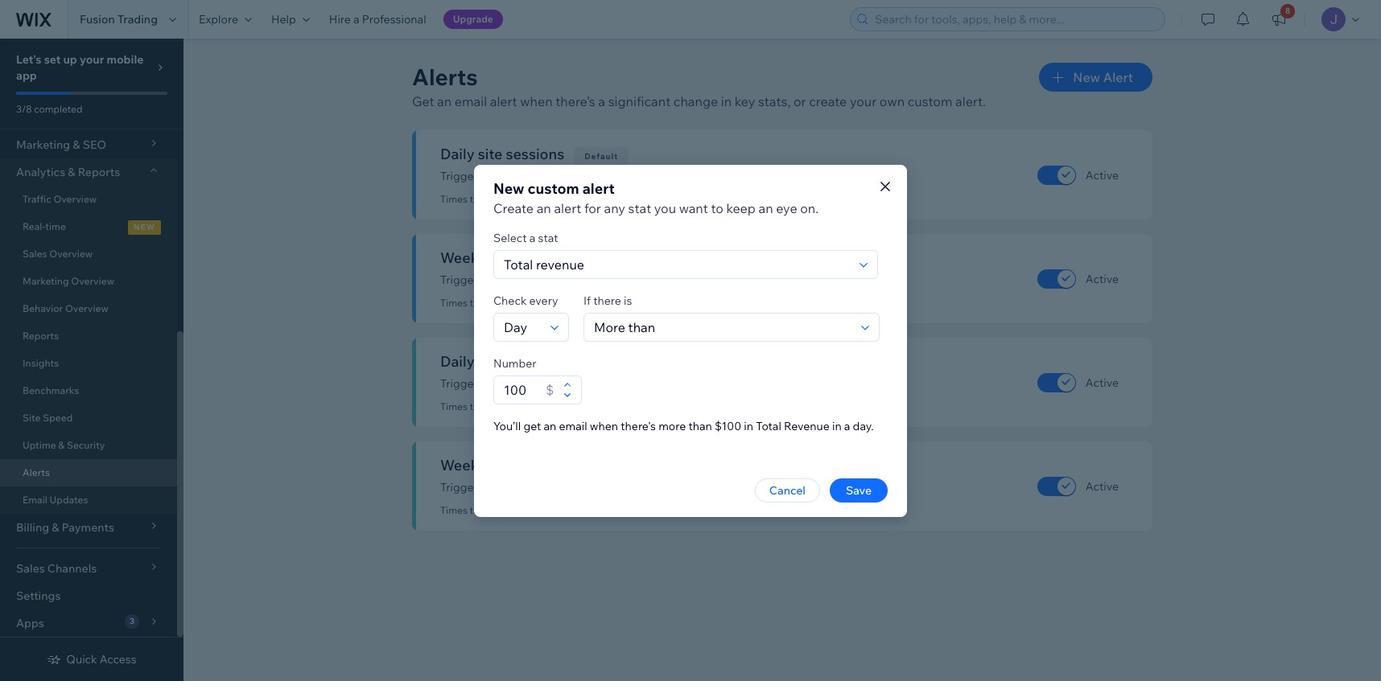 Task type: vqa. For each thing, say whether or not it's contained in the screenshot.
on in Offer valid for initial subscription on select Premium Plans purchased during the sale.
no



Task type: describe. For each thing, give the bounding box(es) containing it.
select
[[493, 231, 527, 245]]

sessions. for daily site sessions
[[643, 169, 690, 184]]

significant for weekly site sessions
[[483, 273, 538, 287]]

change inside weekly total sales trigger: significant change in weekly total sales.
[[541, 481, 580, 495]]

up
[[63, 52, 77, 67]]

new for custom
[[493, 179, 524, 198]]

check every
[[493, 293, 558, 308]]

sales. inside weekly total sales trigger: significant change in weekly total sales.
[[659, 481, 689, 495]]

sessions. for weekly site sessions
[[655, 273, 702, 287]]

your inside the let's set up your mobile app
[[80, 52, 104, 67]]

sales
[[23, 248, 47, 260]]

an right get
[[544, 419, 556, 433]]

is
[[624, 293, 632, 308]]

any
[[604, 200, 625, 216]]

trigger: inside weekly total sales trigger: significant change in weekly total sales.
[[440, 481, 481, 495]]

alerts get an email alert when there's a significant change in key stats, or create your own custom alert.
[[412, 63, 986, 109]]

on.
[[800, 200, 819, 216]]

custom inside alerts get an email alert when there's a significant change in key stats, or create your own custom alert.
[[908, 93, 953, 109]]

you'll
[[493, 419, 521, 433]]

marketing overview link
[[0, 268, 177, 295]]

updates
[[50, 494, 88, 506]]

marketing overview
[[23, 275, 114, 287]]

explore
[[199, 12, 238, 27]]

stat inside new custom alert create an alert for any stat you want to keep an eye on.
[[628, 200, 651, 216]]

access
[[100, 653, 137, 667]]

email
[[23, 494, 47, 506]]

default for weekly site sessions
[[601, 255, 634, 266]]

quick access button
[[47, 653, 137, 667]]

email updates
[[23, 494, 88, 506]]

let's set up your mobile app
[[16, 52, 144, 83]]

$
[[546, 382, 554, 398]]

trigger: for daily total sales
[[440, 377, 481, 391]]

4 times triggered: never triggered from the top
[[440, 505, 587, 517]]

behavior overview link
[[0, 295, 177, 323]]

help button
[[262, 0, 319, 39]]

Check every field
[[499, 314, 546, 341]]

daily for sessions
[[594, 169, 619, 184]]

settings link
[[0, 583, 177, 610]]

completed
[[34, 103, 82, 115]]

$100
[[715, 419, 741, 433]]

eye
[[776, 200, 797, 216]]

total down 'there's'
[[633, 481, 657, 495]]

upgrade button
[[443, 10, 503, 29]]

& for analytics
[[68, 165, 75, 180]]

new custom alert create an alert for any stat you want to keep an eye on.
[[493, 179, 819, 216]]

triggered for daily site sessions
[[544, 193, 587, 205]]

behavior
[[23, 303, 63, 315]]

2 vertical spatial alert
[[554, 200, 581, 216]]

site
[[23, 412, 41, 424]]

security
[[67, 440, 105, 452]]

a left day.
[[844, 419, 850, 433]]

there
[[593, 293, 621, 308]]

alert
[[1103, 69, 1133, 85]]

triggered: for daily total sales
[[470, 401, 515, 413]]

significant for daily total sales
[[483, 377, 538, 391]]

uptime & security
[[23, 440, 105, 452]]

new alert
[[1073, 69, 1133, 85]]

daily for sales
[[594, 377, 619, 391]]

email for you'll
[[559, 419, 587, 433]]

times triggered: never triggered for weekly site sessions
[[440, 297, 587, 309]]

active for daily site sessions
[[1086, 168, 1119, 182]]

overview for behavior overview
[[65, 303, 109, 315]]

app
[[16, 68, 37, 83]]

sessions for daily site sessions
[[506, 145, 564, 163]]

change for daily site sessions
[[541, 169, 580, 184]]

day.
[[853, 419, 874, 433]]

email updates link
[[0, 487, 177, 514]]

times triggered: never triggered for daily total sales
[[440, 401, 587, 413]]

key
[[735, 93, 755, 109]]

analytics & reports button
[[0, 159, 177, 186]]

3/8 completed
[[16, 103, 82, 115]]

triggered for daily total sales
[[544, 401, 587, 413]]

times triggered: never triggered for daily site sessions
[[440, 193, 587, 205]]

you
[[654, 200, 676, 216]]

4 times from the top
[[440, 505, 468, 517]]

times for daily total sales
[[440, 401, 468, 413]]

3/8
[[16, 103, 32, 115]]

marketing
[[23, 275, 69, 287]]

fusion
[[80, 12, 115, 27]]

daily site sessions
[[440, 145, 564, 163]]

uptime & security link
[[0, 432, 177, 460]]

behavior overview
[[23, 303, 109, 315]]

real-time
[[23, 221, 66, 233]]

alert.
[[956, 93, 986, 109]]

alerts link
[[0, 460, 177, 487]]

4 triggered from the top
[[544, 505, 587, 517]]

0 horizontal spatial stat
[[538, 231, 558, 245]]

times for weekly site sessions
[[440, 297, 468, 309]]

sales overview
[[23, 248, 93, 260]]

quick
[[66, 653, 97, 667]]

hire
[[329, 12, 351, 27]]

4 never from the top
[[517, 505, 542, 517]]

want
[[679, 200, 708, 216]]

fusion trading
[[80, 12, 158, 27]]

cancel button
[[755, 479, 820, 503]]

alerts for alerts
[[23, 467, 50, 479]]

never for daily total sales
[[517, 401, 542, 413]]

& for uptime
[[58, 440, 65, 452]]

weekly site sessions
[[440, 249, 580, 267]]

your inside alerts get an email alert when there's a significant change in key stats, or create your own custom alert.
[[850, 93, 877, 109]]

custom inside new custom alert create an alert for any stat you want to keep an eye on.
[[528, 179, 579, 198]]

new
[[134, 222, 155, 233]]

you'll get an email when there's more than $100 in total revenue in a day.
[[493, 419, 874, 433]]

time
[[45, 221, 66, 233]]

revenue
[[784, 419, 830, 433]]

8 button
[[1261, 0, 1297, 39]]

upgrade
[[453, 13, 493, 25]]



Task type: locate. For each thing, give the bounding box(es) containing it.
change down daily site sessions
[[541, 169, 580, 184]]

uptime
[[23, 440, 56, 452]]

1 horizontal spatial when
[[590, 419, 618, 433]]

overview up marketing overview
[[49, 248, 93, 260]]

1 weekly from the top
[[594, 273, 631, 287]]

stat right the select
[[538, 231, 558, 245]]

there's
[[556, 93, 595, 109]]

stats,
[[758, 93, 791, 109]]

triggered: down weekly total sales trigger: significant change in weekly total sales.
[[470, 505, 515, 517]]

sessions. up if there is field
[[655, 273, 702, 287]]

when left there's
[[520, 93, 553, 109]]

weekly inside weekly total sales trigger: significant change in weekly total sales.
[[594, 481, 631, 495]]

when inside alerts get an email alert when there's a significant change in key stats, or create your own custom alert.
[[520, 93, 553, 109]]

0 horizontal spatial reports
[[23, 330, 59, 342]]

weekly for weekly total sales trigger: significant change in weekly total sales.
[[440, 456, 491, 475]]

3 active from the top
[[1086, 376, 1119, 390]]

0 vertical spatial daily
[[440, 145, 475, 163]]

trigger: significant change in weekly site sessions.
[[440, 273, 702, 287]]

1 horizontal spatial alerts
[[412, 63, 478, 91]]

alerts up 'get'
[[412, 63, 478, 91]]

a
[[353, 12, 360, 27], [598, 93, 605, 109], [530, 231, 536, 245], [844, 419, 850, 433]]

1 vertical spatial alerts
[[23, 467, 50, 479]]

own
[[880, 93, 905, 109]]

trigger:
[[440, 169, 481, 184], [440, 273, 481, 287], [440, 377, 481, 391], [440, 481, 481, 495]]

1 active from the top
[[1086, 168, 1119, 182]]

or
[[794, 93, 806, 109]]

alert up for
[[583, 179, 615, 198]]

times
[[440, 193, 468, 205], [440, 297, 468, 309], [440, 401, 468, 413], [440, 505, 468, 517]]

4 triggered: from the top
[[470, 505, 515, 517]]

2 daily from the top
[[594, 377, 619, 391]]

triggered down the trigger: significant change in daily site sessions.
[[544, 193, 587, 205]]

1 horizontal spatial &
[[68, 165, 75, 180]]

0 vertical spatial alert
[[490, 93, 517, 109]]

2 weekly from the top
[[594, 481, 631, 495]]

a right the select
[[530, 231, 536, 245]]

traffic
[[23, 193, 51, 205]]

total
[[756, 419, 782, 433]]

traffic overview
[[23, 193, 97, 205]]

2 active from the top
[[1086, 272, 1119, 286]]

default for daily site sessions
[[585, 151, 619, 162]]

let's
[[16, 52, 42, 67]]

1 vertical spatial daily
[[594, 377, 619, 391]]

never up select a stat at the top left of the page
[[517, 193, 542, 205]]

get
[[524, 419, 541, 433]]

0 horizontal spatial custom
[[528, 179, 579, 198]]

1 vertical spatial email
[[559, 419, 587, 433]]

& up traffic overview
[[68, 165, 75, 180]]

0 horizontal spatial when
[[520, 93, 553, 109]]

Select a stat field
[[499, 251, 855, 278]]

benchmarks link
[[0, 378, 177, 405]]

significant right there's
[[608, 93, 671, 109]]

alert left for
[[554, 200, 581, 216]]

traffic overview link
[[0, 186, 177, 213]]

save
[[846, 483, 872, 498]]

email inside alerts get an email alert when there's a significant change in key stats, or create your own custom alert.
[[455, 93, 487, 109]]

insights link
[[0, 350, 177, 378]]

weekly for weekly site sessions
[[440, 249, 491, 267]]

change inside alerts get an email alert when there's a significant change in key stats, or create your own custom alert.
[[674, 93, 718, 109]]

triggered: for weekly site sessions
[[470, 297, 515, 309]]

triggered: for daily site sessions
[[470, 193, 515, 205]]

site
[[478, 145, 503, 163], [621, 169, 640, 184], [494, 249, 519, 267], [633, 273, 652, 287]]

1 horizontal spatial custom
[[908, 93, 953, 109]]

4 active from the top
[[1086, 479, 1119, 494]]

times triggered: never triggered up the select
[[440, 193, 587, 205]]

trigger: for weekly site sessions
[[440, 273, 481, 287]]

0 vertical spatial sales
[[512, 353, 547, 371]]

cancel
[[769, 483, 806, 498]]

new for alert
[[1073, 69, 1100, 85]]

weekly up if there is at the top left of the page
[[594, 273, 631, 287]]

a inside alerts get an email alert when there's a significant change in key stats, or create your own custom alert.
[[598, 93, 605, 109]]

1 vertical spatial sales.
[[659, 481, 689, 495]]

analytics & reports
[[16, 165, 120, 180]]

1 vertical spatial reports
[[23, 330, 59, 342]]

triggered down $ at bottom
[[544, 401, 587, 413]]

sales. down more
[[659, 481, 689, 495]]

1 vertical spatial weekly
[[440, 456, 491, 475]]

1 daily from the top
[[440, 145, 475, 163]]

a right there's
[[598, 93, 605, 109]]

0 horizontal spatial &
[[58, 440, 65, 452]]

never up check every 'field'
[[517, 297, 542, 309]]

1 never from the top
[[517, 193, 542, 205]]

in
[[721, 93, 732, 109], [582, 169, 592, 184], [582, 273, 592, 287], [582, 377, 592, 391], [744, 419, 753, 433], [832, 419, 842, 433], [582, 481, 592, 495]]

alerts up "email"
[[23, 467, 50, 479]]

default up the trigger: significant change in daily site sessions.
[[585, 151, 619, 162]]

if there is
[[584, 293, 632, 308]]

significant inside weekly total sales trigger: significant change in weekly total sales.
[[483, 481, 538, 495]]

reports up traffic overview link
[[78, 165, 120, 180]]

alerts inside sidebar "element"
[[23, 467, 50, 479]]

sales for daily
[[512, 353, 547, 371]]

0 horizontal spatial new
[[493, 179, 524, 198]]

email right get
[[559, 419, 587, 433]]

2 times from the top
[[440, 297, 468, 309]]

in inside weekly total sales trigger: significant change in weekly total sales.
[[582, 481, 592, 495]]

overview down sales overview link
[[71, 275, 114, 287]]

& right uptime
[[58, 440, 65, 452]]

new
[[1073, 69, 1100, 85], [493, 179, 524, 198]]

settings
[[16, 589, 61, 604]]

0 vertical spatial sessions.
[[643, 169, 690, 184]]

an inside alerts get an email alert when there's a significant change in key stats, or create your own custom alert.
[[437, 93, 452, 109]]

3 times from the top
[[440, 401, 468, 413]]

active for daily total sales
[[1086, 376, 1119, 390]]

alerts
[[412, 63, 478, 91], [23, 467, 50, 479]]

custom up create in the left of the page
[[528, 179, 579, 198]]

2 horizontal spatial alert
[[583, 179, 615, 198]]

& inside popup button
[[68, 165, 75, 180]]

sidebar element
[[0, 0, 184, 682]]

for
[[584, 200, 601, 216]]

change left key
[[674, 93, 718, 109]]

your
[[80, 52, 104, 67], [850, 93, 877, 109]]

custom right own
[[908, 93, 953, 109]]

1 horizontal spatial email
[[559, 419, 587, 433]]

to
[[711, 200, 724, 216]]

there's
[[621, 419, 656, 433]]

triggered: up the select
[[470, 193, 515, 205]]

create
[[493, 200, 534, 216]]

1 vertical spatial weekly
[[594, 481, 631, 495]]

a right hire
[[353, 12, 360, 27]]

new inside button
[[1073, 69, 1100, 85]]

1 vertical spatial default
[[601, 255, 634, 266]]

more
[[659, 419, 686, 433]]

3 trigger: from the top
[[440, 377, 481, 391]]

overview
[[53, 193, 97, 205], [49, 248, 93, 260], [71, 275, 114, 287], [65, 303, 109, 315]]

significant down number on the left bottom
[[483, 377, 538, 391]]

0 horizontal spatial alerts
[[23, 467, 50, 479]]

create
[[809, 93, 847, 109]]

significant up check
[[483, 273, 538, 287]]

1 daily from the top
[[594, 169, 619, 184]]

change up get
[[541, 377, 580, 391]]

significant down you'll on the bottom left of page
[[483, 481, 538, 495]]

hire a professional link
[[319, 0, 436, 39]]

weekly
[[440, 249, 491, 267], [440, 456, 491, 475]]

1 vertical spatial daily
[[440, 353, 475, 371]]

2 triggered from the top
[[544, 297, 587, 309]]

daily up the any
[[594, 169, 619, 184]]

trigger: for daily site sessions
[[440, 169, 481, 184]]

0 vertical spatial weekly
[[440, 249, 491, 267]]

Number text field
[[499, 376, 541, 404]]

times triggered: never triggered down weekly total sales trigger: significant change in weekly total sales.
[[440, 505, 587, 517]]

sales up 'number' text field
[[512, 353, 547, 371]]

1 horizontal spatial new
[[1073, 69, 1100, 85]]

new up create in the left of the page
[[493, 179, 524, 198]]

triggered down "trigger: significant change in weekly site sessions." at the top of page
[[544, 297, 587, 309]]

1 triggered from the top
[[544, 193, 587, 205]]

triggered down weekly total sales trigger: significant change in weekly total sales.
[[544, 505, 587, 517]]

keep
[[726, 200, 756, 216]]

2 never from the top
[[517, 297, 542, 309]]

weekly total sales trigger: significant change in weekly total sales.
[[440, 456, 689, 495]]

2 daily from the top
[[440, 353, 475, 371]]

overview for marketing overview
[[71, 275, 114, 287]]

1 horizontal spatial your
[[850, 93, 877, 109]]

alerts inside alerts get an email alert when there's a significant change in key stats, or create your own custom alert.
[[412, 63, 478, 91]]

3 triggered: from the top
[[470, 401, 515, 413]]

weekly down 'there's'
[[594, 481, 631, 495]]

total down you'll on the bottom left of page
[[494, 456, 525, 475]]

trigger: significant change in daily site sessions.
[[440, 169, 690, 184]]

change for daily total sales
[[541, 377, 580, 391]]

overview down the marketing overview link
[[65, 303, 109, 315]]

1 vertical spatial your
[[850, 93, 877, 109]]

an right 'get'
[[437, 93, 452, 109]]

0 vertical spatial sales.
[[648, 377, 677, 391]]

daily for daily total sales
[[440, 353, 475, 371]]

2 triggered: from the top
[[470, 297, 515, 309]]

reports link
[[0, 323, 177, 350]]

0 vertical spatial reports
[[78, 165, 120, 180]]

alert
[[490, 93, 517, 109], [583, 179, 615, 198], [554, 200, 581, 216]]

default
[[585, 151, 619, 162], [601, 255, 634, 266]]

speed
[[43, 412, 73, 424]]

times triggered: never triggered up check every 'field'
[[440, 297, 587, 309]]

0 horizontal spatial alert
[[490, 93, 517, 109]]

trigger: significant change in daily total sales.
[[440, 377, 677, 391]]

0 vertical spatial new
[[1073, 69, 1100, 85]]

never down weekly total sales trigger: significant change in weekly total sales.
[[517, 505, 542, 517]]

overview for sales overview
[[49, 248, 93, 260]]

significant down daily site sessions
[[483, 169, 538, 184]]

0 vertical spatial default
[[585, 151, 619, 162]]

4 trigger: from the top
[[440, 481, 481, 495]]

triggered: up you'll on the bottom left of page
[[470, 401, 515, 413]]

1 horizontal spatial alert
[[554, 200, 581, 216]]

1 triggered: from the top
[[470, 193, 515, 205]]

reports inside popup button
[[78, 165, 120, 180]]

daily for daily site sessions
[[440, 145, 475, 163]]

1 vertical spatial alert
[[583, 179, 615, 198]]

your right up
[[80, 52, 104, 67]]

new alert button
[[1039, 63, 1153, 92]]

1 vertical spatial sessions.
[[655, 273, 702, 287]]

0 horizontal spatial email
[[455, 93, 487, 109]]

sales
[[512, 353, 547, 371], [528, 456, 563, 475]]

select a stat
[[493, 231, 558, 245]]

in inside alerts get an email alert when there's a significant change in key stats, or create your own custom alert.
[[721, 93, 732, 109]]

active
[[1086, 168, 1119, 182], [1086, 272, 1119, 286], [1086, 376, 1119, 390], [1086, 479, 1119, 494]]

triggered:
[[470, 193, 515, 205], [470, 297, 515, 309], [470, 401, 515, 413], [470, 505, 515, 517]]

significant for daily site sessions
[[483, 169, 538, 184]]

sales down get
[[528, 456, 563, 475]]

insights
[[23, 357, 59, 369]]

0 vertical spatial sessions
[[506, 145, 564, 163]]

times for daily site sessions
[[440, 193, 468, 205]]

change down get
[[541, 481, 580, 495]]

never for weekly site sessions
[[517, 297, 542, 309]]

trading
[[117, 12, 158, 27]]

change up the every
[[541, 273, 580, 287]]

site speed link
[[0, 405, 177, 432]]

0 vertical spatial your
[[80, 52, 104, 67]]

check
[[493, 293, 527, 308]]

sales inside weekly total sales trigger: significant change in weekly total sales.
[[528, 456, 563, 475]]

0 vertical spatial daily
[[594, 169, 619, 184]]

1 weekly from the top
[[440, 249, 491, 267]]

1 times from the top
[[440, 193, 468, 205]]

never up get
[[517, 401, 542, 413]]

sales. up more
[[648, 377, 677, 391]]

3 times triggered: never triggered from the top
[[440, 401, 587, 413]]

new inside new custom alert create an alert for any stat you want to keep an eye on.
[[493, 179, 524, 198]]

weekly inside weekly total sales trigger: significant change in weekly total sales.
[[440, 456, 491, 475]]

triggered for weekly site sessions
[[544, 297, 587, 309]]

2 times triggered: never triggered from the top
[[440, 297, 587, 309]]

default up if there is at the top left of the page
[[601, 255, 634, 266]]

1 vertical spatial sales
[[528, 456, 563, 475]]

alert inside alerts get an email alert when there's a significant change in key stats, or create your own custom alert.
[[490, 93, 517, 109]]

stat right the any
[[628, 200, 651, 216]]

If there is field
[[589, 314, 856, 341]]

email for alerts
[[455, 93, 487, 109]]

0 vertical spatial stat
[[628, 200, 651, 216]]

sales.
[[648, 377, 677, 391], [659, 481, 689, 495]]

times triggered: never triggered
[[440, 193, 587, 205], [440, 297, 587, 309], [440, 401, 587, 413], [440, 505, 587, 517]]

1 times triggered: never triggered from the top
[[440, 193, 587, 205]]

sessions for weekly site sessions
[[522, 249, 580, 267]]

number
[[493, 356, 537, 371]]

Search for tools, apps, help & more... field
[[870, 8, 1160, 31]]

sessions up the trigger: significant change in daily site sessions.
[[506, 145, 564, 163]]

0 vertical spatial when
[[520, 93, 553, 109]]

new left alert
[[1073, 69, 1100, 85]]

alerts for alerts get an email alert when there's a significant change in key stats, or create your own custom alert.
[[412, 63, 478, 91]]

active for weekly site sessions
[[1086, 272, 1119, 286]]

total up 'there's'
[[621, 377, 645, 391]]

sales for weekly
[[528, 456, 563, 475]]

1 horizontal spatial reports
[[78, 165, 120, 180]]

0 vertical spatial weekly
[[594, 273, 631, 287]]

1 vertical spatial sessions
[[522, 249, 580, 267]]

your left own
[[850, 93, 877, 109]]

1 horizontal spatial stat
[[628, 200, 651, 216]]

3 never from the top
[[517, 401, 542, 413]]

alert up daily site sessions
[[490, 93, 517, 109]]

2 weekly from the top
[[440, 456, 491, 475]]

save button
[[830, 479, 888, 503]]

0 vertical spatial &
[[68, 165, 75, 180]]

email right 'get'
[[455, 93, 487, 109]]

reports up insights
[[23, 330, 59, 342]]

1 vertical spatial when
[[590, 419, 618, 433]]

analytics
[[16, 165, 65, 180]]

reports
[[78, 165, 120, 180], [23, 330, 59, 342]]

set
[[44, 52, 61, 67]]

1 vertical spatial custom
[[528, 179, 579, 198]]

sessions. up you at the top left
[[643, 169, 690, 184]]

1 vertical spatial &
[[58, 440, 65, 452]]

8
[[1286, 6, 1291, 16]]

significant inside alerts get an email alert when there's a significant change in key stats, or create your own custom alert.
[[608, 93, 671, 109]]

0 vertical spatial email
[[455, 93, 487, 109]]

sessions up "trigger: significant change in weekly site sessions." at the top of page
[[522, 249, 580, 267]]

times triggered: never triggered up you'll on the bottom left of page
[[440, 401, 587, 413]]

total up 'number' text field
[[478, 353, 509, 371]]

if
[[584, 293, 591, 308]]

an left eye
[[759, 200, 773, 216]]

0 vertical spatial alerts
[[412, 63, 478, 91]]

1 trigger: from the top
[[440, 169, 481, 184]]

1 vertical spatial new
[[493, 179, 524, 198]]

never for daily site sessions
[[517, 193, 542, 205]]

overview for traffic overview
[[53, 193, 97, 205]]

get
[[412, 93, 434, 109]]

a inside 'link'
[[353, 12, 360, 27]]

change for weekly site sessions
[[541, 273, 580, 287]]

1 vertical spatial stat
[[538, 231, 558, 245]]

overview down analytics & reports
[[53, 193, 97, 205]]

hire a professional
[[329, 12, 426, 27]]

when left 'there's'
[[590, 419, 618, 433]]

professional
[[362, 12, 426, 27]]

2 trigger: from the top
[[440, 273, 481, 287]]

email
[[455, 93, 487, 109], [559, 419, 587, 433]]

3 triggered from the top
[[544, 401, 587, 413]]

sales overview link
[[0, 241, 177, 268]]

daily
[[594, 169, 619, 184], [594, 377, 619, 391]]

0 vertical spatial custom
[[908, 93, 953, 109]]

never
[[517, 193, 542, 205], [517, 297, 542, 309], [517, 401, 542, 413], [517, 505, 542, 517]]

help
[[271, 12, 296, 27]]

benchmarks
[[23, 385, 79, 397]]

0 horizontal spatial your
[[80, 52, 104, 67]]

daily right $ at bottom
[[594, 377, 619, 391]]

triggered: up check every 'field'
[[470, 297, 515, 309]]

an right create in the left of the page
[[537, 200, 551, 216]]



